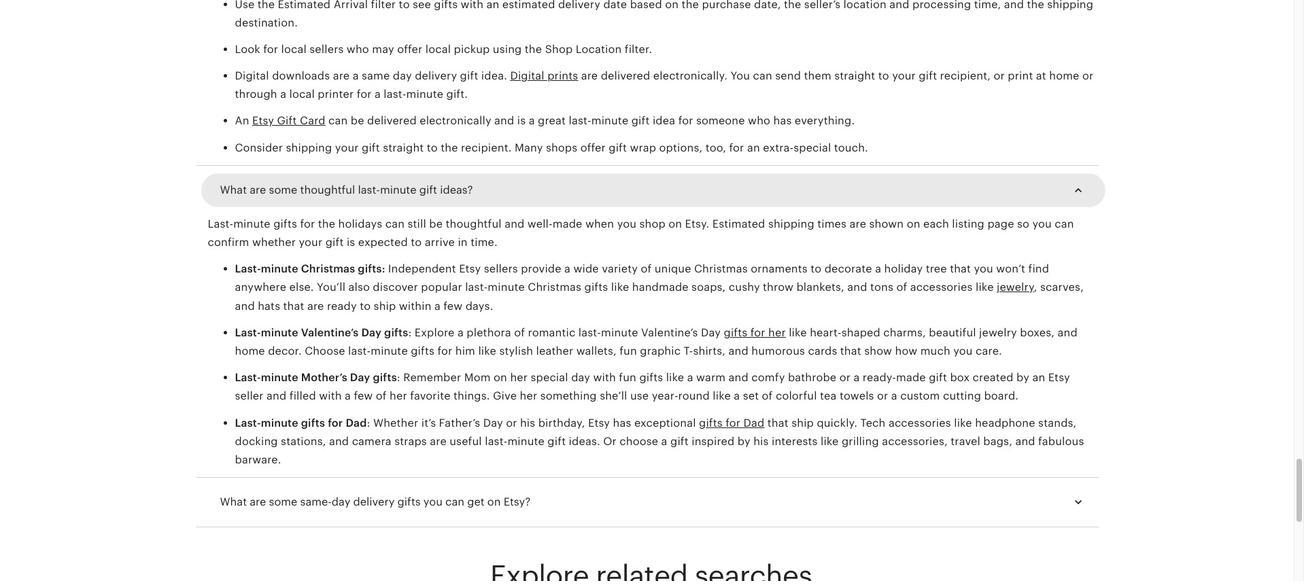 Task type: vqa. For each thing, say whether or not it's contained in the screenshot.
$ corresponding to Avengers Led Lamp - Night Lamp, Made By 3D Printer, Rgb(Changeable Color), Usb Powered, Table Top Or Wall Mountable image
no



Task type: describe. For each thing, give the bounding box(es) containing it.
1 vertical spatial who
[[748, 115, 771, 127]]

docking
[[235, 435, 278, 448]]

accessories,
[[882, 435, 948, 448]]

day right mother's at the bottom left of page
[[350, 371, 370, 384]]

them
[[804, 69, 832, 82]]

are inside are delivered electronically. you can send them straight to your gift recipient, or print at home or through a local printer for a last-minute gift.
[[581, 69, 598, 82]]

day up shirts,
[[701, 326, 721, 339]]

1 horizontal spatial delivery
[[415, 69, 457, 82]]

like down variety
[[611, 281, 629, 294]]

an etsy gift card can be delivered electronically and is a great last-minute gift idea for someone who has everything.
[[235, 115, 855, 127]]

towels
[[840, 390, 874, 403]]

won't
[[997, 263, 1026, 276]]

for right too, in the top of the page
[[729, 141, 744, 154]]

also
[[349, 281, 370, 294]]

to inside are delivered electronically. you can send them straight to your gift recipient, or print at home or through a local printer for a last-minute gift.
[[879, 69, 889, 82]]

gift up gift.
[[460, 69, 478, 82]]

seller's
[[804, 0, 841, 11]]

are inside last-minute gifts for the holidays can still be thoughtful and well-made when you shop on etsy. estimated shipping times are shown on each listing page so you can confirm whether your gift is expected to arrive in time.
[[850, 218, 867, 230]]

shop
[[640, 218, 666, 230]]

1 valentine's from the left
[[301, 326, 359, 339]]

like heart-shaped charms, beautiful jewelry boxes, and home decor. choose last-minute gifts for him like stylish leather wallets, fun graphic t-shirts, and humorous cards that show how much you care.
[[235, 326, 1078, 358]]

cards
[[808, 345, 838, 358]]

throw
[[763, 281, 794, 294]]

box
[[950, 371, 970, 384]]

etsy inside : remember mom on her special day with fun gifts like a warm and comfy bathrobe or a ready-made gift box created by an etsy seller and filled with a few of her favorite things. give her something she'll use year-round like a set of colorful tea towels or a custom cutting board.
[[1049, 371, 1070, 384]]

last- up wallets,
[[579, 326, 601, 339]]

minute inside that ship quickly. tech accessories like headphone stands, docking stations, and camera straps are useful last-minute gift ideas. or choose a gift inspired by his interests like grilling accessories, travel bags, and fabulous barware.
[[508, 435, 545, 448]]

0 horizontal spatial offer
[[397, 43, 423, 56]]

gifts inside like heart-shaped charms, beautiful jewelry boxes, and home decor. choose last-minute gifts for him like stylish leather wallets, fun graphic t-shirts, and humorous cards that show how much you care.
[[411, 345, 435, 358]]

last- for last-minute valentine's day gifts : explore a plethora of romantic last-minute valentine's day gifts for her
[[235, 326, 261, 339]]

minute inside independent etsy sellers provide a wide variety of unique christmas ornaments to decorate a holiday tree that you won't find anywhere else. you'll also discover popular last-minute christmas gifts like handmade soaps, cushy throw blankets, and tons of accessories like
[[488, 281, 525, 294]]

2 horizontal spatial christmas
[[694, 263, 748, 276]]

gifts inside last-minute gifts for the holidays can still be thoughtful and well-made when you shop on etsy. estimated shipping times are shown on each listing page so you can confirm whether your gift is expected to arrive in time.
[[274, 218, 297, 230]]

and inside the ', scarves, and hats that are ready to ship within a few days.'
[[235, 300, 255, 313]]

minute up wallets,
[[601, 326, 638, 339]]

for right idea
[[679, 115, 693, 127]]

gift inside last-minute gifts for the holidays can still be thoughtful and well-made when you shop on etsy. estimated shipping times are shown on each listing page so you can confirm whether your gift is expected to arrive in time.
[[326, 236, 344, 249]]

are inside the ', scarves, and hats that are ready to ship within a few days.'
[[307, 300, 324, 313]]

you right so
[[1033, 218, 1052, 230]]

an inside use the estimated arrival filter to see gifts with an estimated delivery date based on the purchase date, the seller's location and processing time, and the shipping destination.
[[487, 0, 499, 11]]

the inside last-minute gifts for the holidays can still be thoughtful and well-made when you shop on etsy. estimated shipping times are shown on each listing page so you can confirm whether your gift is expected to arrive in time.
[[318, 218, 335, 230]]

much
[[921, 345, 951, 358]]

plethora
[[467, 326, 511, 339]]

still
[[408, 218, 426, 230]]

of down "holiday"
[[897, 281, 907, 294]]

wallets,
[[576, 345, 617, 358]]

or up towels
[[840, 371, 851, 384]]

you inside independent etsy sellers provide a wide variety of unique christmas ornaments to decorate a holiday tree that you won't find anywhere else. you'll also discover popular last-minute christmas gifts like handmade soaps, cushy throw blankets, and tons of accessories like
[[974, 263, 994, 276]]

for right look
[[263, 43, 278, 56]]

created
[[973, 371, 1014, 384]]

look
[[235, 43, 260, 56]]

1 vertical spatial straight
[[383, 141, 424, 154]]

and left camera
[[329, 435, 349, 448]]

and down headphone
[[1016, 435, 1036, 448]]

2 valentine's from the left
[[641, 326, 698, 339]]

or down give
[[506, 417, 517, 430]]

to down electronically
[[427, 141, 438, 154]]

printer
[[318, 88, 354, 101]]

or down ready-
[[877, 390, 889, 403]]

that inside like heart-shaped charms, beautiful jewelry boxes, and home decor. choose last-minute gifts for him like stylish leather wallets, fun graphic t-shirts, and humorous cards that show how much you care.
[[841, 345, 862, 358]]

send
[[776, 69, 801, 82]]

delivery inside dropdown button
[[353, 496, 395, 509]]

etsy right an
[[252, 115, 274, 127]]

1 vertical spatial with
[[593, 371, 616, 384]]

scarves,
[[1041, 281, 1084, 294]]

shirts,
[[693, 345, 726, 358]]

location
[[844, 0, 887, 11]]

last-minute gifts for the holidays can still be thoughtful and well-made when you shop on etsy. estimated shipping times are shown on each listing page so you can confirm whether your gift is expected to arrive in time.
[[208, 218, 1074, 249]]

stylish
[[499, 345, 533, 358]]

and inside independent etsy sellers provide a wide variety of unique christmas ornaments to decorate a holiday tree that you won't find anywhere else. you'll also discover popular last-minute christmas gifts like handmade soaps, cushy throw blankets, and tons of accessories like
[[848, 281, 868, 294]]

comfy
[[752, 371, 785, 384]]

of up whether
[[376, 390, 387, 403]]

are delivered electronically. you can send them straight to your gift recipient, or print at home or through a local printer for a last-minute gift.
[[235, 69, 1094, 101]]

a up towels
[[854, 371, 860, 384]]

on inside : remember mom on her special day with fun gifts like a warm and comfy bathrobe or a ready-made gift box created by an etsy seller and filled with a few of her favorite things. give her something she'll use year-round like a set of colorful tea towels or a custom cutting board.
[[494, 371, 507, 384]]

too,
[[706, 141, 727, 154]]

can right card
[[329, 115, 348, 127]]

care.
[[976, 345, 1002, 358]]

day inside dropdown button
[[332, 496, 350, 509]]

are inside dropdown button
[[250, 184, 266, 196]]

for inside last-minute gifts for the holidays can still be thoughtful and well-made when you shop on etsy. estimated shipping times are shown on each listing page so you can confirm whether your gift is expected to arrive in time.
[[300, 218, 315, 230]]

whether
[[252, 236, 296, 249]]

a up him
[[458, 326, 464, 339]]

to inside last-minute gifts for the holidays can still be thoughtful and well-made when you shop on etsy. estimated shipping times are shown on each listing page so you can confirm whether your gift is expected to arrive in time.
[[411, 236, 422, 249]]

shipping inside use the estimated arrival filter to see gifts with an estimated delivery date based on the purchase date, the seller's location and processing time, and the shipping destination.
[[1048, 0, 1094, 11]]

can left the still
[[385, 218, 405, 230]]

colorful
[[776, 390, 817, 403]]

choose
[[305, 345, 345, 358]]

gift.
[[447, 88, 468, 101]]

the left shop
[[525, 43, 542, 56]]

the down electronically
[[441, 141, 458, 154]]

last- right the great
[[569, 115, 592, 127]]

of up stylish at the left of page
[[514, 326, 525, 339]]

variety
[[602, 263, 638, 276]]

minute left idea
[[592, 115, 629, 127]]

like up year-
[[666, 371, 684, 384]]

you left 'shop'
[[617, 218, 637, 230]]

made inside : remember mom on her special day with fun gifts like a warm and comfy bathrobe or a ready-made gift box created by an etsy seller and filled with a few of her favorite things. give her something she'll use year-round like a set of colorful tea towels or a custom cutting board.
[[896, 371, 926, 384]]

are up printer on the left
[[333, 69, 350, 82]]

what are some thoughtful last-minute gift ideas? button
[[208, 174, 1099, 207]]

few inside : remember mom on her special day with fun gifts like a warm and comfy bathrobe or a ready-made gift box created by an etsy seller and filled with a few of her favorite things. give her something she'll use year-round like a set of colorful tea towels or a custom cutting board.
[[354, 390, 373, 403]]

minute inside like heart-shaped charms, beautiful jewelry boxes, and home decor. choose last-minute gifts for him like stylish leather wallets, fun graphic t-shirts, and humorous cards that show how much you care.
[[371, 345, 408, 358]]

minute up the anywhere
[[261, 263, 298, 276]]

date
[[604, 0, 627, 11]]

prints
[[548, 69, 578, 82]]

camera
[[352, 435, 392, 448]]

2 digital from the left
[[510, 69, 545, 82]]

day down give
[[483, 417, 503, 430]]

what for what are some same-day delivery gifts you can get on etsy?
[[220, 496, 247, 509]]

handmade
[[632, 281, 689, 294]]

last- for last-minute gifts for dad : whether it's father's day or his birthday, etsy has exceptional gifts for dad
[[235, 417, 261, 430]]

what are some same-day delivery gifts you can get on etsy?
[[220, 496, 531, 509]]

that inside the ', scarves, and hats that are ready to ship within a few days.'
[[283, 300, 304, 313]]

charms,
[[884, 326, 926, 339]]

gifts inside dropdown button
[[398, 496, 421, 509]]

0 vertical spatial who
[[347, 43, 369, 56]]

and down "gifts for her" link
[[729, 345, 749, 358]]

father's
[[439, 417, 480, 430]]

a down downloads
[[280, 88, 286, 101]]

look for local sellers who may offer local pickup using the shop location filter.
[[235, 43, 656, 56]]

gifts:
[[358, 263, 385, 276]]

jewelry inside like heart-shaped charms, beautiful jewelry boxes, and home decor. choose last-minute gifts for him like stylish leather wallets, fun graphic t-shirts, and humorous cards that show how much you care.
[[979, 326, 1017, 339]]

gift inside dropdown button
[[419, 184, 437, 196]]

a left set on the bottom of the page
[[734, 390, 740, 403]]

can right so
[[1055, 218, 1074, 230]]

2 dad from the left
[[744, 417, 765, 430]]

local inside are delivered electronically. you can send them straight to your gift recipient, or print at home or through a local printer for a last-minute gift.
[[289, 88, 315, 101]]

, scarves, and hats that are ready to ship within a few days.
[[235, 281, 1084, 313]]

a down mother's at the bottom left of page
[[345, 390, 351, 403]]

arrival
[[334, 0, 368, 11]]

1 vertical spatial offer
[[581, 141, 606, 154]]

gift left wrap on the top
[[609, 141, 627, 154]]

0 horizontal spatial christmas
[[301, 263, 355, 276]]

a up 'round'
[[687, 371, 693, 384]]

ship inside the ', scarves, and hats that are ready to ship within a few days.'
[[374, 300, 396, 313]]

for inside like heart-shaped charms, beautiful jewelry boxes, and home decor. choose last-minute gifts for him like stylish leather wallets, fun graphic t-shirts, and humorous cards that show how much you care.
[[438, 345, 453, 358]]

him
[[455, 345, 475, 358]]

: for explore
[[408, 326, 412, 339]]

her up whether
[[390, 390, 407, 403]]

local up downloads
[[281, 43, 307, 56]]

an
[[235, 115, 249, 127]]

like up humorous
[[789, 326, 807, 339]]

: inside : remember mom on her special day with fun gifts like a warm and comfy bathrobe or a ready-made gift box created by an etsy seller and filled with a few of her favorite things. give her something she'll use year-round like a set of colorful tea towels or a custom cutting board.
[[397, 371, 400, 384]]

electronically
[[420, 115, 492, 127]]

be inside last-minute gifts for the holidays can still be thoughtful and well-made when you shop on etsy. estimated shipping times are shown on each listing page so you can confirm whether your gift is expected to arrive in time.
[[429, 218, 443, 230]]

unique
[[655, 263, 691, 276]]

sellers inside independent etsy sellers provide a wide variety of unique christmas ornaments to decorate a holiday tree that you won't find anywhere else. you'll also discover popular last-minute christmas gifts like handmade soaps, cushy throw blankets, and tons of accessories like
[[484, 263, 518, 276]]

shipping inside last-minute gifts for the holidays can still be thoughtful and well-made when you shop on etsy. estimated shipping times are shown on each listing page so you can confirm whether your gift is expected to arrive in time.
[[768, 218, 815, 230]]

and right location
[[890, 0, 910, 11]]

shops
[[546, 141, 578, 154]]

last-minute gifts for dad : whether it's father's day or his birthday, etsy has exceptional gifts for dad
[[235, 417, 765, 430]]

0 vertical spatial sellers
[[310, 43, 344, 56]]

or left 'print'
[[994, 69, 1005, 82]]

her up give
[[510, 371, 528, 384]]

options,
[[659, 141, 703, 154]]

a left same
[[353, 69, 359, 82]]

headphone
[[975, 417, 1036, 430]]

same-
[[300, 496, 332, 509]]

tons
[[871, 281, 894, 294]]

anywhere
[[235, 281, 286, 294]]

wrap
[[630, 141, 656, 154]]

you inside like heart-shaped charms, beautiful jewelry boxes, and home decor. choose last-minute gifts for him like stylish leather wallets, fun graphic t-shirts, and humorous cards that show how much you care.
[[954, 345, 973, 358]]

gift down birthday, at the bottom left of page
[[548, 435, 566, 448]]

day down also
[[361, 326, 382, 339]]

the right time,
[[1027, 0, 1045, 11]]

based
[[630, 0, 662, 11]]

exceptional
[[634, 417, 696, 430]]

and right boxes,
[[1058, 326, 1078, 339]]

etsy up or at the bottom of page
[[588, 417, 610, 430]]

are inside dropdown button
[[250, 496, 266, 509]]

estimated inside use the estimated arrival filter to see gifts with an estimated delivery date based on the purchase date, the seller's location and processing time, and the shipping destination.
[[278, 0, 331, 11]]

for up humorous
[[751, 326, 766, 339]]

time.
[[471, 236, 498, 249]]

is inside last-minute gifts for the holidays can still be thoughtful and well-made when you shop on etsy. estimated shipping times are shown on each listing page so you can confirm whether your gift is expected to arrive in time.
[[347, 236, 355, 249]]

day inside : remember mom on her special day with fun gifts like a warm and comfy bathrobe or a ready-made gift box created by an etsy seller and filled with a few of her favorite things. give her something she'll use year-round like a set of colorful tea towels or a custom cutting board.
[[571, 371, 590, 384]]

last- for last-minute mother's day gifts
[[235, 371, 261, 384]]

1 vertical spatial delivered
[[367, 115, 417, 127]]

of up handmade
[[641, 263, 652, 276]]

some for thoughtful
[[269, 184, 297, 196]]

0 horizontal spatial with
[[319, 390, 342, 403]]

fun inside : remember mom on her special day with fun gifts like a warm and comfy bathrobe or a ready-made gift box created by an etsy seller and filled with a few of her favorite things. give her something she'll use year-round like a set of colorful tea towels or a custom cutting board.
[[619, 371, 637, 384]]

use
[[630, 390, 649, 403]]

your inside are delivered electronically. you can send them straight to your gift recipient, or print at home or through a local printer for a last-minute gift.
[[892, 69, 916, 82]]

local left pickup
[[426, 43, 451, 56]]

remember
[[403, 371, 461, 384]]

and left filled
[[267, 390, 287, 403]]

etsy gift card link
[[252, 115, 326, 127]]

can inside are delivered electronically. you can send them straight to your gift recipient, or print at home or through a local printer for a last-minute gift.
[[753, 69, 773, 82]]

0 vertical spatial be
[[351, 115, 364, 127]]

arrive
[[425, 236, 455, 249]]

last- inside dropdown button
[[358, 184, 380, 196]]

within
[[399, 300, 432, 313]]

gifts inside independent etsy sellers provide a wide variety of unique christmas ornaments to decorate a holiday tree that you won't find anywhere else. you'll also discover popular last-minute christmas gifts like handmade soaps, cushy throw blankets, and tons of accessories like
[[585, 281, 608, 294]]

1 horizontal spatial christmas
[[528, 281, 582, 294]]

through
[[235, 88, 277, 101]]

what are some same-day delivery gifts you can get on etsy? button
[[208, 486, 1099, 519]]

soaps,
[[692, 281, 726, 294]]

gift left idea
[[632, 115, 650, 127]]

time,
[[974, 0, 1001, 11]]

her right give
[[520, 390, 537, 403]]

stations,
[[281, 435, 326, 448]]

: for whether
[[367, 417, 370, 430]]

something
[[540, 390, 597, 403]]

last- inside independent etsy sellers provide a wide variety of unique christmas ornaments to decorate a holiday tree that you won't find anywhere else. you'll also discover popular last-minute christmas gifts like handmade soaps, cushy throw blankets, and tons of accessories like
[[465, 281, 488, 294]]

what are some thoughtful last-minute gift ideas?
[[220, 184, 473, 196]]

1 horizontal spatial has
[[774, 115, 792, 127]]

and up set on the bottom of the page
[[729, 371, 749, 384]]

on inside what are some same-day delivery gifts you can get on etsy? dropdown button
[[488, 496, 501, 509]]

etsy.
[[685, 218, 710, 230]]

processing
[[913, 0, 971, 11]]

a left the great
[[529, 115, 535, 127]]

minute inside are delivered electronically. you can send them straight to your gift recipient, or print at home or through a local printer for a last-minute gift.
[[406, 88, 444, 101]]

0 vertical spatial special
[[794, 141, 831, 154]]

mom
[[464, 371, 491, 384]]

discover
[[373, 281, 418, 294]]

estimated inside last-minute gifts for the holidays can still be thoughtful and well-made when you shop on etsy. estimated shipping times are shown on each listing page so you can confirm whether your gift is expected to arrive in time.
[[713, 218, 765, 230]]

1 vertical spatial has
[[613, 417, 631, 430]]

cushy
[[729, 281, 760, 294]]

like down warm
[[713, 390, 731, 403]]

last- inside are delivered electronically. you can send them straight to your gift recipient, or print at home or through a local printer for a last-minute gift.
[[384, 88, 406, 101]]



Task type: locate. For each thing, give the bounding box(es) containing it.
0 vertical spatial your
[[892, 69, 916, 82]]

beautiful
[[929, 326, 976, 339]]

0 horizontal spatial sellers
[[310, 43, 344, 56]]

0 horizontal spatial be
[[351, 115, 364, 127]]

etsy up stands,
[[1049, 371, 1070, 384]]

tea
[[820, 390, 837, 403]]

1 horizontal spatial valentine's
[[641, 326, 698, 339]]

card
[[300, 115, 326, 127]]

special up something
[[531, 371, 568, 384]]

stands,
[[1039, 417, 1077, 430]]

ship
[[374, 300, 396, 313], [792, 417, 814, 430]]

gift up the what are some thoughtful last-minute gift ideas?
[[362, 141, 380, 154]]

0 vertical spatial with
[[461, 0, 484, 11]]

and
[[890, 0, 910, 11], [1004, 0, 1024, 11], [495, 115, 514, 127], [505, 218, 525, 230], [848, 281, 868, 294], [235, 300, 255, 313], [1058, 326, 1078, 339], [729, 345, 749, 358], [729, 371, 749, 384], [267, 390, 287, 403], [329, 435, 349, 448], [1016, 435, 1036, 448]]

things.
[[454, 390, 490, 403]]

home
[[1050, 69, 1080, 82], [235, 345, 265, 358]]

inspired
[[692, 435, 735, 448]]

gift down exceptional on the bottom of page
[[671, 435, 689, 448]]

use
[[235, 0, 255, 11]]

grilling
[[842, 435, 879, 448]]

0 horizontal spatial ship
[[374, 300, 396, 313]]

1 horizontal spatial sellers
[[484, 263, 518, 276]]

digital right idea.
[[510, 69, 545, 82]]

thoughtful up holidays
[[300, 184, 355, 196]]

humorous
[[752, 345, 805, 358]]

1 vertical spatial fun
[[619, 371, 637, 384]]

1 horizontal spatial an
[[747, 141, 760, 154]]

for left him
[[438, 345, 453, 358]]

last-minute valentine's day gifts : explore a plethora of romantic last-minute valentine's day gifts for her
[[235, 326, 786, 339]]

like left jewelry link
[[976, 281, 994, 294]]

last- right choose
[[348, 345, 371, 358]]

0 horizontal spatial dad
[[346, 417, 367, 430]]

last- up confirm
[[208, 218, 233, 230]]

0 horizontal spatial by
[[738, 435, 751, 448]]

who
[[347, 43, 369, 56], [748, 115, 771, 127]]

jewelry up care.
[[979, 326, 1017, 339]]

delivery right same-
[[353, 496, 395, 509]]

last- for last-minute gifts for the holidays can still be thoughtful and well-made when you shop on etsy. estimated shipping times are shown on each listing page so you can confirm whether your gift is expected to arrive in time.
[[208, 218, 233, 230]]

1 horizontal spatial by
[[1017, 371, 1030, 384]]

independent etsy sellers provide a wide variety of unique christmas ornaments to decorate a holiday tree that you won't find anywhere else. you'll also discover popular last-minute christmas gifts like handmade soaps, cushy throw blankets, and tons of accessories like
[[235, 263, 1050, 294]]

0 horizontal spatial home
[[235, 345, 265, 358]]

2 vertical spatial an
[[1033, 371, 1046, 384]]

minute inside dropdown button
[[380, 184, 417, 196]]

special
[[794, 141, 831, 154], [531, 371, 568, 384]]

holiday
[[885, 263, 923, 276]]

you
[[617, 218, 637, 230], [1033, 218, 1052, 230], [974, 263, 994, 276], [954, 345, 973, 358], [424, 496, 443, 509]]

made inside last-minute gifts for the holidays can still be thoughtful and well-made when you shop on etsy. estimated shipping times are shown on each listing page so you can confirm whether your gift is expected to arrive in time.
[[553, 218, 583, 230]]

for up inspired
[[726, 417, 741, 430]]

ship inside that ship quickly. tech accessories like headphone stands, docking stations, and camera straps are useful last-minute gift ideas. or choose a gift inspired by his interests like grilling accessories, travel bags, and fabulous barware.
[[792, 417, 814, 430]]

warm
[[696, 371, 726, 384]]

few inside the ', scarves, and hats that are ready to ship within a few days.'
[[444, 300, 463, 313]]

listing
[[952, 218, 985, 230]]

a down ready-
[[891, 390, 898, 403]]

1 horizontal spatial made
[[896, 371, 926, 384]]

1 digital from the left
[[235, 69, 269, 82]]

2 vertical spatial your
[[299, 236, 323, 249]]

2 vertical spatial :
[[367, 417, 370, 430]]

0 horizontal spatial your
[[299, 236, 323, 249]]

0 vertical spatial ship
[[374, 300, 396, 313]]

to left see
[[399, 0, 410, 11]]

1 vertical spatial ship
[[792, 417, 814, 430]]

0 horizontal spatial his
[[520, 417, 535, 430]]

by down the gifts for dad link
[[738, 435, 751, 448]]

on left each on the top right of page
[[907, 218, 921, 230]]

a down same
[[375, 88, 381, 101]]

how
[[895, 345, 918, 358]]

barware.
[[235, 454, 281, 466]]

that down else.
[[283, 300, 304, 313]]

0 vertical spatial accessories
[[910, 281, 973, 294]]

her up humorous
[[769, 326, 786, 339]]

straps
[[395, 435, 427, 448]]

2 vertical spatial day
[[332, 496, 350, 509]]

last- inside that ship quickly. tech accessories like headphone stands, docking stations, and camera straps are useful last-minute gift ideas. or choose a gift inspired by his interests like grilling accessories, travel bags, and fabulous barware.
[[485, 435, 508, 448]]

: up camera
[[367, 417, 370, 430]]

for
[[263, 43, 278, 56], [357, 88, 372, 101], [679, 115, 693, 127], [729, 141, 744, 154], [300, 218, 315, 230], [751, 326, 766, 339], [438, 345, 453, 358], [328, 417, 343, 430], [726, 417, 741, 430]]

minute down the "decor."
[[261, 371, 298, 384]]

on up give
[[494, 371, 507, 384]]

a up the tons
[[875, 263, 882, 276]]

some
[[269, 184, 297, 196], [269, 496, 297, 509]]

gifts inside : remember mom on her special day with fun gifts like a warm and comfy bathrobe or a ready-made gift box created by an etsy seller and filled with a few of her favorite things. give her something she'll use year-round like a set of colorful tea towels or a custom cutting board.
[[640, 371, 663, 384]]

last- inside like heart-shaped charms, beautiful jewelry boxes, and home decor. choose last-minute gifts for him like stylish leather wallets, fun graphic t-shirts, and humorous cards that show how much you care.
[[348, 345, 371, 358]]

decorate
[[825, 263, 872, 276]]

1 vertical spatial some
[[269, 496, 297, 509]]

local
[[281, 43, 307, 56], [426, 43, 451, 56], [289, 88, 315, 101]]

1 vertical spatial an
[[747, 141, 760, 154]]

on left the etsy.
[[669, 218, 682, 230]]

1 horizontal spatial special
[[794, 141, 831, 154]]

with up she'll
[[593, 371, 616, 384]]

estimated up destination.
[[278, 0, 331, 11]]

1 vertical spatial jewelry
[[979, 326, 1017, 339]]

1 horizontal spatial thoughtful
[[446, 218, 502, 230]]

round
[[678, 390, 710, 403]]

delivered inside are delivered electronically. you can send them straight to your gift recipient, or print at home or through a local printer for a last-minute gift.
[[601, 69, 650, 82]]

0 horizontal spatial shipping
[[286, 141, 332, 154]]

2 what from the top
[[220, 496, 247, 509]]

0 vertical spatial delivery
[[558, 0, 601, 11]]

gift left recipient,
[[919, 69, 937, 82]]

what inside dropdown button
[[220, 184, 247, 196]]

on right get on the bottom left
[[488, 496, 501, 509]]

last- down hats
[[235, 326, 261, 339]]

home right at
[[1050, 69, 1080, 82]]

christmas up soaps,
[[694, 263, 748, 276]]

last- for last-minute christmas gifts:
[[235, 263, 261, 276]]

1 vertical spatial day
[[571, 371, 590, 384]]

fun inside like heart-shaped charms, beautiful jewelry boxes, and home decor. choose last-minute gifts for him like stylish leather wallets, fun graphic t-shirts, and humorous cards that show how much you care.
[[620, 345, 637, 358]]

heart-
[[810, 326, 842, 339]]

gifts
[[434, 0, 458, 11], [274, 218, 297, 230], [585, 281, 608, 294], [384, 326, 408, 339], [724, 326, 748, 339], [411, 345, 435, 358], [373, 371, 397, 384], [640, 371, 663, 384], [301, 417, 325, 430], [699, 417, 723, 430], [398, 496, 421, 509]]

a down popular
[[435, 300, 441, 313]]

valentine's up graphic
[[641, 326, 698, 339]]

and left well-
[[505, 218, 525, 230]]

recipient.
[[461, 141, 512, 154]]

0 vertical spatial what
[[220, 184, 247, 196]]

0 vertical spatial jewelry
[[997, 281, 1034, 294]]

1 horizontal spatial digital
[[510, 69, 545, 82]]

some inside dropdown button
[[269, 184, 297, 196]]

his left interests
[[754, 435, 769, 448]]

confirm
[[208, 236, 249, 249]]

0 vertical spatial made
[[553, 218, 583, 230]]

like
[[611, 281, 629, 294], [976, 281, 994, 294], [789, 326, 807, 339], [478, 345, 496, 358], [666, 371, 684, 384], [713, 390, 731, 403], [954, 417, 972, 430], [821, 435, 839, 448]]

0 vertical spatial straight
[[835, 69, 876, 82]]

you inside dropdown button
[[424, 496, 443, 509]]

well-
[[528, 218, 553, 230]]

1 vertical spatial delivery
[[415, 69, 457, 82]]

her
[[769, 326, 786, 339], [510, 371, 528, 384], [390, 390, 407, 403], [520, 390, 537, 403]]

0 vertical spatial by
[[1017, 371, 1030, 384]]

0 horizontal spatial made
[[553, 218, 583, 230]]

1 horizontal spatial estimated
[[713, 218, 765, 230]]

your inside last-minute gifts for the holidays can still be thoughtful and well-made when you shop on etsy. estimated shipping times are shown on each listing page so you can confirm whether your gift is expected to arrive in time.
[[299, 236, 323, 249]]

0 horizontal spatial special
[[531, 371, 568, 384]]

christmas down the provide
[[528, 281, 582, 294]]

accessories inside independent etsy sellers provide a wide variety of unique christmas ornaments to decorate a holiday tree that you won't find anywhere else. you'll also discover popular last-minute christmas gifts like handmade soaps, cushy throw blankets, and tons of accessories like
[[910, 281, 973, 294]]

etsy?
[[504, 496, 531, 509]]

delivery up gift.
[[415, 69, 457, 82]]

0 vertical spatial an
[[487, 0, 499, 11]]

year-
[[652, 390, 678, 403]]

0 horizontal spatial day
[[332, 496, 350, 509]]

popular
[[421, 281, 462, 294]]

the left purchase
[[682, 0, 699, 11]]

1 vertical spatial sellers
[[484, 263, 518, 276]]

1 horizontal spatial straight
[[835, 69, 876, 82]]

accessories inside that ship quickly. tech accessories like headphone stands, docking stations, and camera straps are useful last-minute gift ideas. or choose a gift inspired by his interests like grilling accessories, travel bags, and fabulous barware.
[[889, 417, 951, 430]]

boxes,
[[1020, 326, 1055, 339]]

to inside use the estimated arrival filter to see gifts with an estimated delivery date based on the purchase date, the seller's location and processing time, and the shipping destination.
[[399, 0, 410, 11]]

1 vertical spatial estimated
[[713, 218, 765, 230]]

0 horizontal spatial is
[[347, 236, 355, 249]]

downloads
[[272, 69, 330, 82]]

1 vertical spatial special
[[531, 371, 568, 384]]

on
[[665, 0, 679, 11], [669, 218, 682, 230], [907, 218, 921, 230], [494, 371, 507, 384], [488, 496, 501, 509]]

1 horizontal spatial home
[[1050, 69, 1080, 82]]

0 horizontal spatial has
[[613, 417, 631, 430]]

some inside dropdown button
[[269, 496, 297, 509]]

by inside : remember mom on her special day with fun gifts like a warm and comfy bathrobe or a ready-made gift box created by an etsy seller and filled with a few of her favorite things. give her something she'll use year-round like a set of colorful tea towels or a custom cutting board.
[[1017, 371, 1030, 384]]

who left may
[[347, 43, 369, 56]]

0 horizontal spatial few
[[354, 390, 373, 403]]

like up travel
[[954, 417, 972, 430]]

digital up through
[[235, 69, 269, 82]]

board.
[[984, 390, 1019, 403]]

with
[[461, 0, 484, 11], [593, 371, 616, 384], [319, 390, 342, 403]]

delivery inside use the estimated arrival filter to see gifts with an estimated delivery date based on the purchase date, the seller's location and processing time, and the shipping destination.
[[558, 0, 601, 11]]

a inside that ship quickly. tech accessories like headphone stands, docking stations, and camera straps are useful last-minute gift ideas. or choose a gift inspired by his interests like grilling accessories, travel bags, and fabulous barware.
[[661, 435, 668, 448]]

his inside that ship quickly. tech accessories like headphone stands, docking stations, and camera straps are useful last-minute gift ideas. or choose a gift inspired by his interests like grilling accessories, travel bags, and fabulous barware.
[[754, 435, 769, 448]]

to inside the ', scarves, and hats that are ready to ship within a few days.'
[[360, 300, 371, 313]]

valentine's
[[301, 326, 359, 339], [641, 326, 698, 339]]

minute up the "decor."
[[261, 326, 298, 339]]

1 horizontal spatial who
[[748, 115, 771, 127]]

that ship quickly. tech accessories like headphone stands, docking stations, and camera straps are useful last-minute gift ideas. or choose a gift inspired by his interests like grilling accessories, travel bags, and fabulous barware.
[[235, 417, 1084, 466]]

etsy
[[252, 115, 274, 127], [459, 263, 481, 276], [1049, 371, 1070, 384], [588, 417, 610, 430]]

1 vertical spatial your
[[335, 141, 359, 154]]

and inside last-minute gifts for the holidays can still be thoughtful and well-made when you shop on etsy. estimated shipping times are shown on each listing page so you can confirm whether your gift is expected to arrive in time.
[[505, 218, 525, 230]]

last- up days.
[[465, 281, 488, 294]]

1 horizontal spatial day
[[393, 69, 412, 82]]

a inside the ', scarves, and hats that are ready to ship within a few days.'
[[435, 300, 441, 313]]

what for what are some thoughtful last-minute gift ideas?
[[220, 184, 247, 196]]

gift inside are delivered electronically. you can send them straight to your gift recipient, or print at home or through a local printer for a last-minute gift.
[[919, 69, 937, 82]]

home inside are delivered electronically. you can send them straight to your gift recipient, or print at home or through a local printer for a last-minute gift.
[[1050, 69, 1080, 82]]

2 horizontal spatial an
[[1033, 371, 1046, 384]]

can inside dropdown button
[[446, 496, 465, 509]]

like down the quickly. at right bottom
[[821, 435, 839, 448]]

gifts inside use the estimated arrival filter to see gifts with an estimated delivery date based on the purchase date, the seller's location and processing time, and the shipping destination.
[[434, 0, 458, 11]]

last- inside last-minute gifts for the holidays can still be thoughtful and well-made when you shop on etsy. estimated shipping times are shown on each listing page so you can confirm whether your gift is expected to arrive in time.
[[208, 218, 233, 230]]

sellers
[[310, 43, 344, 56], [484, 263, 518, 276]]

for down mother's at the bottom left of page
[[328, 417, 343, 430]]

to
[[399, 0, 410, 11], [879, 69, 889, 82], [427, 141, 438, 154], [411, 236, 422, 249], [811, 263, 822, 276], [360, 300, 371, 313]]

when
[[586, 218, 614, 230]]

straight inside are delivered electronically. you can send them straight to your gift recipient, or print at home or through a local printer for a last-minute gift.
[[835, 69, 876, 82]]

gift inside : remember mom on her special day with fun gifts like a warm and comfy bathrobe or a ready-made gift box created by an etsy seller and filled with a few of her favorite things. give her something she'll use year-round like a set of colorful tea towels or a custom cutting board.
[[929, 371, 947, 384]]

last- down digital downloads are a same day delivery gift idea. digital prints at the top left of the page
[[384, 88, 406, 101]]

0 horizontal spatial digital
[[235, 69, 269, 82]]

print
[[1008, 69, 1033, 82]]

that down shaped
[[841, 345, 862, 358]]

christmas up you'll
[[301, 263, 355, 276]]

thoughtful inside last-minute gifts for the holidays can still be thoughtful and well-made when you shop on etsy. estimated shipping times are shown on each listing page so you can confirm whether your gift is expected to arrive in time.
[[446, 218, 502, 230]]

leather
[[536, 345, 574, 358]]

thoughtful inside dropdown button
[[300, 184, 355, 196]]

that right tree
[[950, 263, 971, 276]]

else.
[[289, 281, 314, 294]]

0 vertical spatial home
[[1050, 69, 1080, 82]]

delivery left date
[[558, 0, 601, 11]]

0 vertical spatial is
[[517, 115, 526, 127]]

0 horizontal spatial delivery
[[353, 496, 395, 509]]

0 horizontal spatial delivered
[[367, 115, 417, 127]]

what
[[220, 184, 247, 196], [220, 496, 247, 509]]

see
[[413, 0, 431, 11]]

made left when
[[553, 218, 583, 230]]

filter
[[371, 0, 396, 11]]

birthday,
[[538, 417, 585, 430]]

0 horizontal spatial valentine's
[[301, 326, 359, 339]]

shipping
[[1048, 0, 1094, 11], [286, 141, 332, 154], [768, 218, 815, 230]]

1 dad from the left
[[346, 417, 367, 430]]

like down "plethora"
[[478, 345, 496, 358]]

1 horizontal spatial your
[[335, 141, 359, 154]]

accessories down tree
[[910, 281, 973, 294]]

1 horizontal spatial be
[[429, 218, 443, 230]]

1 horizontal spatial his
[[754, 435, 769, 448]]

0 vertical spatial delivered
[[601, 69, 650, 82]]

travel
[[951, 435, 981, 448]]

0 vertical spatial day
[[393, 69, 412, 82]]

0 vertical spatial :
[[408, 326, 412, 339]]

digital prints link
[[510, 69, 578, 82]]

home inside like heart-shaped charms, beautiful jewelry boxes, and home decor. choose last-minute gifts for him like stylish leather wallets, fun graphic t-shirts, and humorous cards that show how much you care.
[[235, 345, 265, 358]]

2 vertical spatial with
[[319, 390, 342, 403]]

minute inside last-minute gifts for the holidays can still be thoughtful and well-made when you shop on etsy. estimated shipping times are shown on each listing page so you can confirm whether your gift is expected to arrive in time.
[[233, 218, 271, 230]]

minute up whether
[[233, 218, 271, 230]]

1 what from the top
[[220, 184, 247, 196]]

touch.
[[834, 141, 868, 154]]

independent
[[388, 263, 456, 276]]

are inside that ship quickly. tech accessories like headphone stands, docking stations, and camera straps are useful last-minute gift ideas. or choose a gift inspired by his interests like grilling accessories, travel bags, and fabulous barware.
[[430, 435, 447, 448]]

of right set on the bottom of the page
[[762, 390, 773, 403]]

an inside : remember mom on her special day with fun gifts like a warm and comfy bathrobe or a ready-made gift box created by an etsy seller and filled with a few of her favorite things. give her something she'll use year-round like a set of colorful tea towels or a custom cutting board.
[[1033, 371, 1046, 384]]

0 vertical spatial thoughtful
[[300, 184, 355, 196]]

0 vertical spatial fun
[[620, 345, 637, 358]]

last-minute christmas gifts:
[[235, 263, 388, 276]]

0 vertical spatial estimated
[[278, 0, 331, 11]]

0 vertical spatial shipping
[[1048, 0, 1094, 11]]

2 horizontal spatial shipping
[[1048, 0, 1094, 11]]

2 horizontal spatial with
[[593, 371, 616, 384]]

1 vertical spatial few
[[354, 390, 373, 403]]

provide
[[521, 263, 562, 276]]

the right date,
[[784, 0, 801, 11]]

by inside that ship quickly. tech accessories like headphone stands, docking stations, and camera straps are useful last-minute gift ideas. or choose a gift inspired by his interests like grilling accessories, travel bags, and fabulous barware.
[[738, 435, 751, 448]]

his left birthday, at the bottom left of page
[[520, 417, 535, 430]]

thoughtful up time.
[[446, 218, 502, 230]]

etsy inside independent etsy sellers provide a wide variety of unique christmas ornaments to decorate a holiday tree that you won't find anywhere else. you'll also discover popular last-minute christmas gifts like handmade soaps, cushy throw blankets, and tons of accessories like
[[459, 263, 481, 276]]

ornaments
[[751, 263, 808, 276]]

1 horizontal spatial offer
[[581, 141, 606, 154]]

some for same-
[[269, 496, 297, 509]]

0 horizontal spatial an
[[487, 0, 499, 11]]

his
[[520, 417, 535, 430], [754, 435, 769, 448]]

1 some from the top
[[269, 184, 297, 196]]

consider
[[235, 141, 283, 154]]

has up extra-
[[774, 115, 792, 127]]

a left wide
[[565, 263, 571, 276]]

fun
[[620, 345, 637, 358], [619, 371, 637, 384]]

special inside : remember mom on her special day with fun gifts like a warm and comfy bathrobe or a ready-made gift box created by an etsy seller and filled with a few of her favorite things. give her something she'll use year-round like a set of colorful tea towels or a custom cutting board.
[[531, 371, 568, 384]]

1 vertical spatial be
[[429, 218, 443, 230]]

whether
[[373, 417, 418, 430]]

with inside use the estimated arrival filter to see gifts with an estimated delivery date based on the purchase date, the seller's location and processing time, and the shipping destination.
[[461, 0, 484, 11]]

1 vertical spatial his
[[754, 435, 769, 448]]

tree
[[926, 263, 947, 276]]

1 vertical spatial what
[[220, 496, 247, 509]]

so
[[1017, 218, 1030, 230]]

that inside that ship quickly. tech accessories like headphone stands, docking stations, and camera straps are useful last-minute gift ideas. or choose a gift inspired by his interests like grilling accessories, travel bags, and fabulous barware.
[[768, 417, 789, 430]]

useful
[[450, 435, 482, 448]]

0 horizontal spatial who
[[347, 43, 369, 56]]

the up destination.
[[258, 0, 275, 11]]

and left hats
[[235, 300, 255, 313]]

you left get on the bottom left
[[424, 496, 443, 509]]

with down mother's at the bottom left of page
[[319, 390, 342, 403]]

your left recipient,
[[892, 69, 916, 82]]

some down consider
[[269, 184, 297, 196]]

graphic
[[640, 345, 681, 358]]

for inside are delivered electronically. you can send them straight to your gift recipient, or print at home or through a local printer for a last-minute gift.
[[357, 88, 372, 101]]

0 vertical spatial few
[[444, 300, 463, 313]]

etsy down in
[[459, 263, 481, 276]]

on right based
[[665, 0, 679, 11]]

2 some from the top
[[269, 496, 297, 509]]

that
[[950, 263, 971, 276], [283, 300, 304, 313], [841, 345, 862, 358], [768, 417, 789, 430]]

1 horizontal spatial dad
[[744, 417, 765, 430]]

minute up docking
[[261, 417, 298, 430]]

be up the arrive
[[429, 218, 443, 230]]

2 vertical spatial delivery
[[353, 496, 395, 509]]

1 vertical spatial :
[[397, 371, 400, 384]]

1 horizontal spatial few
[[444, 300, 463, 313]]

shaped
[[842, 326, 881, 339]]

gift
[[460, 69, 478, 82], [919, 69, 937, 82], [632, 115, 650, 127], [362, 141, 380, 154], [609, 141, 627, 154], [419, 184, 437, 196], [326, 236, 344, 249], [929, 371, 947, 384], [548, 435, 566, 448], [671, 435, 689, 448]]

ship down discover
[[374, 300, 396, 313]]

can right you
[[753, 69, 773, 82]]

great
[[538, 115, 566, 127]]

2 vertical spatial shipping
[[768, 218, 815, 230]]

estimated
[[502, 0, 555, 11]]

gifts for dad link
[[699, 417, 765, 430]]

and up recipient.
[[495, 115, 514, 127]]

that inside independent etsy sellers provide a wide variety of unique christmas ornaments to decorate a holiday tree that you won't find anywhere else. you'll also discover popular last-minute christmas gifts like handmade soaps, cushy throw blankets, and tons of accessories like
[[950, 263, 971, 276]]

your
[[892, 69, 916, 82], [335, 141, 359, 154], [299, 236, 323, 249]]

many
[[515, 141, 543, 154]]

and right time,
[[1004, 0, 1024, 11]]

or right at
[[1083, 69, 1094, 82]]

made up custom
[[896, 371, 926, 384]]

holidays
[[338, 218, 382, 230]]

1 horizontal spatial ship
[[792, 417, 814, 430]]

1 vertical spatial is
[[347, 236, 355, 249]]

valentine's up choose
[[301, 326, 359, 339]]

on inside use the estimated arrival filter to see gifts with an estimated delivery date based on the purchase date, the seller's location and processing time, and the shipping destination.
[[665, 0, 679, 11]]

what inside dropdown button
[[220, 496, 247, 509]]

consider shipping your gift straight to the recipient. many shops offer gift wrap options, too, for an extra-special touch.
[[235, 141, 868, 154]]

to inside independent etsy sellers provide a wide variety of unique christmas ornaments to decorate a holiday tree that you won't find anywhere else. you'll also discover popular last-minute christmas gifts like handmade soaps, cushy throw blankets, and tons of accessories like
[[811, 263, 822, 276]]

jewelry
[[997, 281, 1034, 294], [979, 326, 1017, 339]]

a down exceptional on the bottom of page
[[661, 435, 668, 448]]

few
[[444, 300, 463, 313], [354, 390, 373, 403]]

learn more about last-minute gifts tab panel
[[196, 0, 1099, 528]]

wide
[[574, 263, 599, 276]]

destination.
[[235, 16, 298, 29]]

1 vertical spatial made
[[896, 371, 926, 384]]



